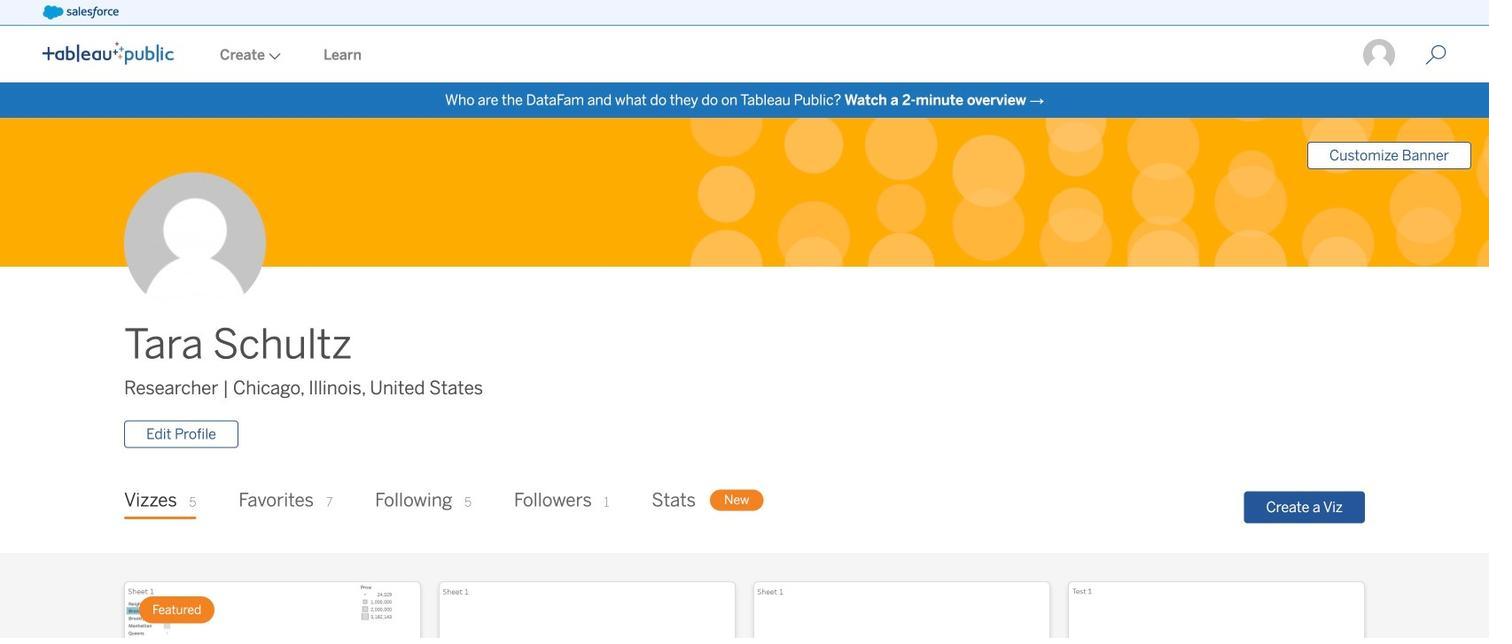 Task type: describe. For each thing, give the bounding box(es) containing it.
salesforce logo image
[[43, 5, 119, 20]]

go to search image
[[1405, 44, 1468, 66]]

featured element
[[139, 597, 215, 624]]



Task type: locate. For each thing, give the bounding box(es) containing it.
create image
[[265, 53, 281, 60]]

avatar image
[[124, 172, 266, 314]]

logo image
[[43, 42, 174, 65]]

tara.schultz image
[[1362, 37, 1398, 73]]



Task type: vqa. For each thing, say whether or not it's contained in the screenshot.
The Salesforce Logo
yes



